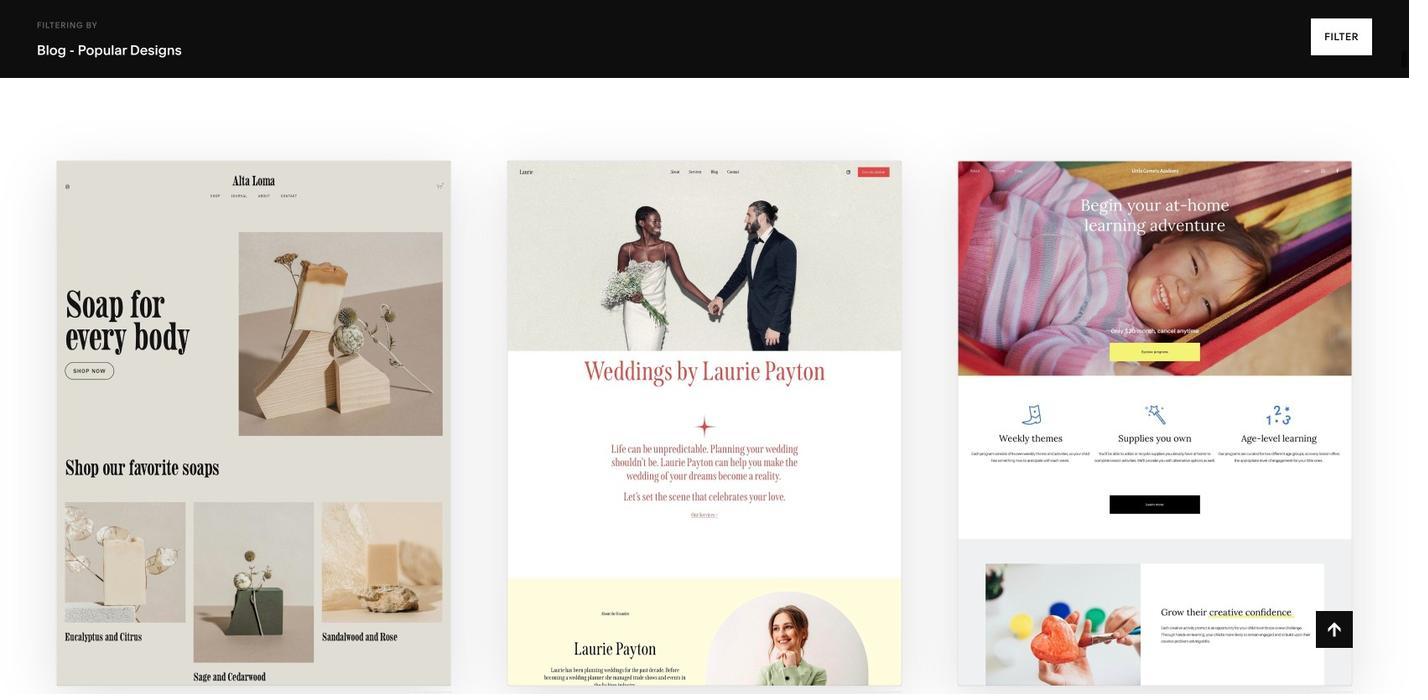 Task type: describe. For each thing, give the bounding box(es) containing it.
laurie image
[[508, 162, 902, 687]]

altaloma image
[[57, 162, 451, 687]]

back to top image
[[1326, 621, 1344, 639]]



Task type: locate. For each thing, give the bounding box(es) containing it.
comet image
[[959, 162, 1353, 687]]

preview of building your own template image
[[705, 0, 1353, 78]]



Task type: vqa. For each thing, say whether or not it's contained in the screenshot.
'on,'
no



